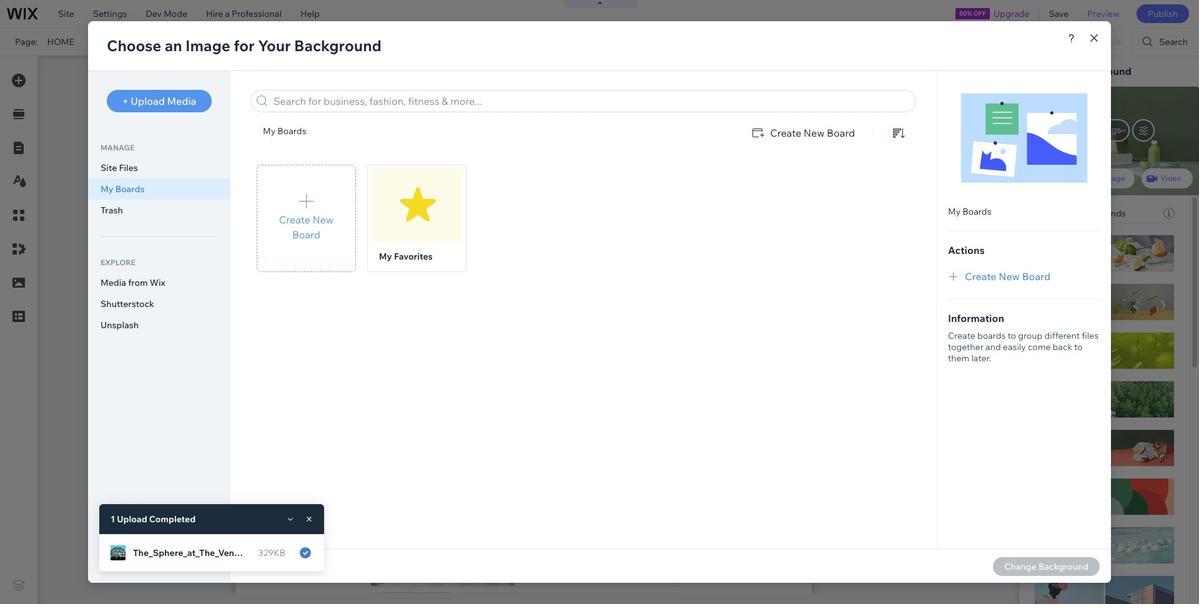 Task type: locate. For each thing, give the bounding box(es) containing it.
dev mode
[[146, 8, 188, 19]]

settings down 'content'
[[1089, 125, 1121, 135]]

0 vertical spatial background
[[1074, 65, 1132, 77]]

background down 'content'
[[1068, 128, 1117, 139]]

a
[[225, 8, 230, 19]]

upgrade
[[994, 8, 1030, 19]]

help
[[300, 8, 320, 19]]

selected backgrounds
[[1035, 208, 1126, 219]]

change button down the backgrounds
[[1117, 236, 1161, 251]]

1 vertical spatial background
[[1068, 128, 1117, 139]]

https://www.wix.com/mysite
[[215, 36, 329, 47]]

1 horizontal spatial settings
[[1089, 125, 1121, 135]]

tools button
[[1074, 28, 1133, 56]]

change down the backgrounds
[[1125, 238, 1153, 247]]

settings
[[93, 8, 127, 19], [1089, 125, 1121, 135]]

strip background
[[1048, 65, 1132, 77]]

2 change from the top
[[1125, 238, 1153, 247]]

background down tools button
[[1074, 65, 1132, 77]]

change button
[[1117, 159, 1161, 174], [1117, 236, 1161, 251]]

change button left video
[[1117, 159, 1161, 174]]

search
[[1160, 36, 1188, 47]]

0 vertical spatial settings
[[93, 8, 127, 19]]

background for section background
[[1068, 128, 1117, 139]]

image
[[1103, 174, 1126, 183]]

1 vertical spatial change
[[1125, 238, 1153, 247]]

background for strip background
[[1074, 65, 1132, 77]]

section
[[1035, 128, 1066, 139]]

background
[[1074, 65, 1132, 77], [1068, 128, 1117, 139]]

save button
[[1040, 0, 1079, 27]]

video
[[1161, 174, 1182, 183]]

0 horizontal spatial settings
[[93, 8, 127, 19]]

save
[[1049, 8, 1069, 19]]

mode
[[164, 8, 188, 19]]

0 vertical spatial change button
[[1117, 159, 1161, 174]]

settings left dev
[[93, 8, 127, 19]]

1 vertical spatial settings
[[1089, 125, 1121, 135]]

hire a professional
[[206, 8, 282, 19]]

change
[[1125, 161, 1153, 171], [1125, 238, 1153, 247]]

content
[[1057, 97, 1091, 108]]

hire
[[206, 8, 223, 19]]

50%
[[960, 9, 973, 17]]

search button
[[1134, 28, 1200, 56]]

1 vertical spatial change button
[[1117, 236, 1161, 251]]

welcome
[[776, 74, 808, 83]]

0 vertical spatial change
[[1125, 161, 1153, 171]]

50% off
[[960, 9, 986, 17]]

1 change from the top
[[1125, 161, 1153, 171]]

change up image
[[1125, 161, 1153, 171]]



Task type: vqa. For each thing, say whether or not it's contained in the screenshot.
Settings to the left
yes



Task type: describe. For each thing, give the bounding box(es) containing it.
preview
[[1088, 8, 1120, 19]]

change for 1st the change 'button' from the bottom
[[1125, 238, 1153, 247]]

publish
[[1148, 8, 1178, 19]]

layout
[[1150, 97, 1178, 108]]

publish button
[[1137, 4, 1190, 23]]

selected
[[1035, 208, 1071, 219]]

connect
[[335, 36, 370, 47]]

section background
[[1035, 128, 1117, 139]]

color
[[1046, 174, 1065, 183]]

life
[[1107, 306, 1127, 319]]

dev
[[146, 8, 162, 19]]

quick
[[1035, 65, 1063, 77]]

professional
[[232, 8, 282, 19]]

strip
[[1048, 65, 1072, 77]]

design for
[[1043, 306, 1105, 319]]

off
[[974, 9, 986, 17]]

1 change button from the top
[[1117, 159, 1161, 174]]

design for life
[[1043, 306, 1127, 319]]

quick edit
[[1035, 65, 1085, 77]]

https://www.wix.com/mysite connect your domain
[[215, 36, 423, 47]]

tools
[[1100, 36, 1122, 47]]

your
[[371, 36, 390, 47]]

home
[[47, 36, 74, 47]]

preview button
[[1079, 0, 1130, 27]]

2 change button from the top
[[1117, 236, 1161, 251]]

backgrounds
[[1073, 208, 1126, 219]]

edit
[[1065, 65, 1085, 77]]

section:
[[745, 74, 774, 83]]

change for second the change 'button' from the bottom
[[1125, 161, 1153, 171]]

title
[[1035, 282, 1053, 293]]

domain
[[392, 36, 423, 47]]

section: welcome
[[745, 74, 808, 83]]

site
[[58, 8, 74, 19]]



